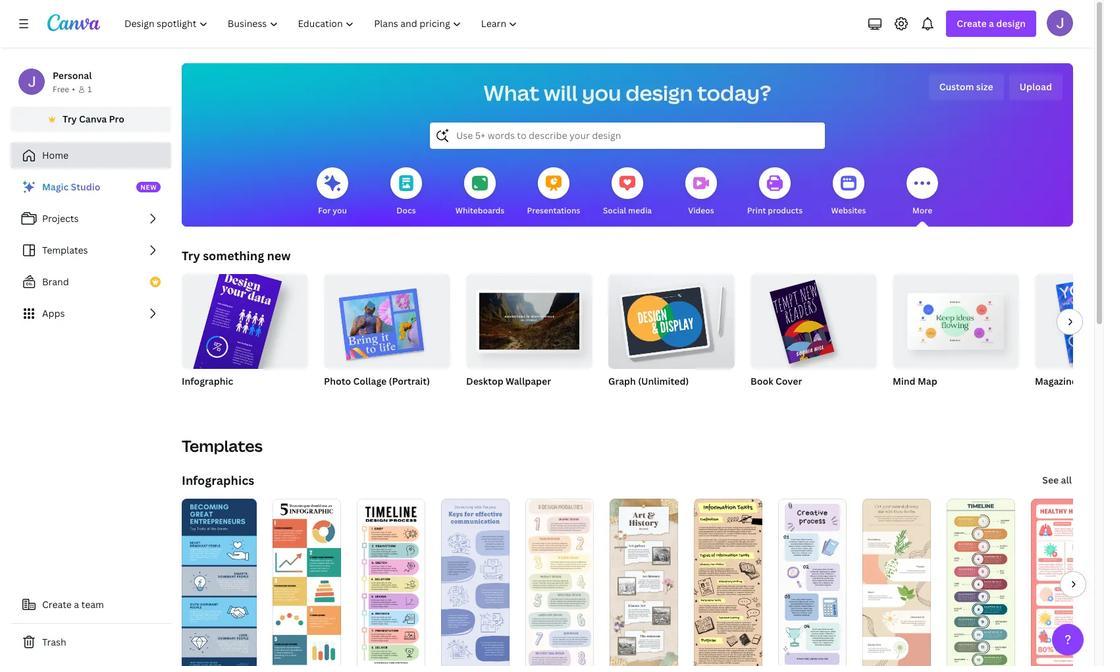 Task type: vqa. For each thing, say whether or not it's contained in the screenshot.
the bottommost the Create
yes



Task type: describe. For each thing, give the bounding box(es) containing it.
jacob simon image
[[1047, 10, 1074, 36]]

videos button
[[686, 158, 717, 227]]

apps link
[[11, 300, 171, 327]]

0 vertical spatial you
[[582, 78, 622, 107]]

upload button
[[1010, 74, 1063, 100]]

canva
[[79, 113, 107, 125]]

more
[[913, 205, 933, 216]]

print products
[[748, 205, 803, 216]]

px
[[228, 392, 237, 403]]

group for desktop wallpaper
[[466, 269, 593, 369]]

will
[[544, 78, 578, 107]]

whiteboards
[[456, 205, 505, 216]]

projects
[[42, 212, 79, 225]]

mind map group
[[893, 269, 1020, 405]]

try something new
[[182, 248, 291, 264]]

1 horizontal spatial templates
[[182, 435, 263, 457]]

magic studio
[[42, 181, 100, 193]]

create a design
[[957, 17, 1026, 30]]

1
[[88, 84, 92, 95]]

docs
[[397, 205, 416, 216]]

group for magazine cover
[[1036, 274, 1105, 369]]

all
[[1062, 474, 1073, 486]]

cover for book cover
[[776, 375, 803, 387]]

8.5 × 11 in button
[[1036, 391, 1085, 405]]

map
[[918, 375, 938, 387]]

create for create a team
[[42, 598, 72, 611]]

team
[[81, 598, 104, 611]]

templates link
[[11, 237, 171, 264]]

upload
[[1020, 80, 1053, 93]]

create a team button
[[11, 592, 171, 618]]

group for infographic
[[180, 265, 308, 433]]

you inside button
[[333, 205, 347, 216]]

today?
[[698, 78, 772, 107]]

what
[[484, 78, 540, 107]]

group for book cover
[[751, 269, 878, 369]]

Search search field
[[457, 123, 799, 148]]

products
[[768, 205, 803, 216]]

custom size
[[940, 80, 994, 93]]

what will you design today?
[[484, 78, 772, 107]]

infographic 800 × 2000 px
[[182, 375, 237, 403]]

websites
[[832, 205, 867, 216]]

try for try canva pro
[[63, 113, 77, 125]]

social
[[603, 205, 627, 216]]

group for graph (unlimited)
[[609, 269, 735, 369]]

docs button
[[391, 158, 422, 227]]

trash link
[[11, 629, 171, 656]]

graph (unlimited)
[[609, 375, 689, 387]]

photo
[[324, 375, 351, 387]]

a for team
[[74, 598, 79, 611]]

apps
[[42, 307, 65, 320]]

size
[[977, 80, 994, 93]]

desktop wallpaper group
[[466, 269, 593, 405]]

book cover
[[751, 375, 803, 387]]

see all link
[[1042, 467, 1074, 493]]

2000
[[205, 392, 226, 403]]

social media
[[603, 205, 652, 216]]



Task type: locate. For each thing, give the bounding box(es) containing it.
1 horizontal spatial create
[[957, 17, 987, 30]]

design up search search field
[[626, 78, 693, 107]]

(unlimited)
[[639, 375, 689, 387]]

design left "jacob simon" icon
[[997, 17, 1026, 30]]

create a team
[[42, 598, 104, 611]]

you right the will
[[582, 78, 622, 107]]

graph
[[609, 375, 636, 387]]

try for try something new
[[182, 248, 200, 264]]

presentations button
[[527, 158, 581, 227]]

× inside magazine cover 8.5 × 11 in
[[1049, 392, 1053, 403]]

0 horizontal spatial a
[[74, 598, 79, 611]]

brand link
[[11, 269, 171, 295]]

1 horizontal spatial try
[[182, 248, 200, 264]]

infographic group
[[180, 265, 308, 433]]

in
[[1065, 392, 1072, 403]]

personal
[[53, 69, 92, 82]]

top level navigation element
[[116, 11, 529, 37]]

1 horizontal spatial design
[[997, 17, 1026, 30]]

templates
[[42, 244, 88, 256], [182, 435, 263, 457]]

list containing magic studio
[[11, 174, 171, 327]]

800 × 2000 px button
[[182, 391, 250, 405]]

home
[[42, 149, 69, 161]]

1 vertical spatial templates
[[182, 435, 263, 457]]

for you
[[318, 205, 347, 216]]

a left team
[[74, 598, 79, 611]]

infographics link
[[182, 472, 254, 488]]

a up size
[[990, 17, 995, 30]]

desktop
[[466, 375, 504, 387]]

(portrait)
[[389, 375, 430, 387]]

custom size button
[[929, 74, 1004, 100]]

free
[[53, 84, 69, 95]]

a for design
[[990, 17, 995, 30]]

0 vertical spatial a
[[990, 17, 995, 30]]

create inside dropdown button
[[957, 17, 987, 30]]

book
[[751, 375, 774, 387]]

studio
[[71, 181, 100, 193]]

home link
[[11, 142, 171, 169]]

0 horizontal spatial try
[[63, 113, 77, 125]]

0 horizontal spatial you
[[333, 205, 347, 216]]

cover inside book cover 'group'
[[776, 375, 803, 387]]

graph (unlimited) group
[[609, 269, 735, 405]]

whiteboards button
[[456, 158, 505, 227]]

2 × from the left
[[1049, 392, 1053, 403]]

custom
[[940, 80, 975, 93]]

magazine cover group
[[1036, 274, 1105, 405]]

free •
[[53, 84, 75, 95]]

new
[[267, 248, 291, 264]]

× left 11
[[1049, 392, 1053, 403]]

templates up infographics
[[182, 435, 263, 457]]

videos
[[689, 205, 715, 216]]

infographics
[[182, 472, 254, 488]]

try
[[63, 113, 77, 125], [182, 248, 200, 264]]

0 horizontal spatial create
[[42, 598, 72, 611]]

magazine cover 8.5 × 11 in
[[1036, 375, 1105, 403]]

photo collage (portrait)
[[324, 375, 430, 387]]

collage
[[353, 375, 387, 387]]

1 cover from the left
[[776, 375, 803, 387]]

0 horizontal spatial templates
[[42, 244, 88, 256]]

cover for magazine cover 8.5 × 11 in
[[1080, 375, 1105, 387]]

print products button
[[748, 158, 803, 227]]

None search field
[[430, 123, 825, 149]]

cover right book
[[776, 375, 803, 387]]

try left something
[[182, 248, 200, 264]]

11
[[1055, 392, 1063, 403]]

1 horizontal spatial you
[[582, 78, 622, 107]]

wallpaper
[[506, 375, 552, 387]]

×
[[200, 392, 203, 403], [1049, 392, 1053, 403]]

group for photo collage (portrait)
[[324, 269, 451, 369]]

1 horizontal spatial cover
[[1080, 375, 1105, 387]]

a inside button
[[74, 598, 79, 611]]

you
[[582, 78, 622, 107], [333, 205, 347, 216]]

cover right magazine
[[1080, 375, 1105, 387]]

you right for
[[333, 205, 347, 216]]

photo collage (portrait) group
[[324, 269, 451, 405]]

cover inside magazine cover 8.5 × 11 in
[[1080, 375, 1105, 387]]

more button
[[907, 158, 939, 227]]

trash
[[42, 636, 66, 648]]

800
[[182, 392, 198, 403]]

0 vertical spatial design
[[997, 17, 1026, 30]]

1 vertical spatial you
[[333, 205, 347, 216]]

0 horizontal spatial ×
[[200, 392, 203, 403]]

group for mind map
[[893, 269, 1020, 369]]

2 cover from the left
[[1080, 375, 1105, 387]]

new
[[140, 182, 157, 192]]

try canva pro button
[[11, 107, 171, 132]]

1 horizontal spatial ×
[[1049, 392, 1053, 403]]

create left team
[[42, 598, 72, 611]]

0 vertical spatial try
[[63, 113, 77, 125]]

1 vertical spatial try
[[182, 248, 200, 264]]

•
[[72, 84, 75, 95]]

magic
[[42, 181, 69, 193]]

1 vertical spatial create
[[42, 598, 72, 611]]

websites button
[[832, 158, 867, 227]]

magazine
[[1036, 375, 1078, 387]]

social media button
[[603, 158, 652, 227]]

try left canva
[[63, 113, 77, 125]]

design inside dropdown button
[[997, 17, 1026, 30]]

1 × from the left
[[200, 392, 203, 403]]

a
[[990, 17, 995, 30], [74, 598, 79, 611]]

a inside dropdown button
[[990, 17, 995, 30]]

1 vertical spatial a
[[74, 598, 79, 611]]

see all
[[1043, 474, 1073, 486]]

media
[[629, 205, 652, 216]]

8.5
[[1036, 392, 1047, 403]]

create for create a design
[[957, 17, 987, 30]]

cover
[[776, 375, 803, 387], [1080, 375, 1105, 387]]

try inside button
[[63, 113, 77, 125]]

× right 800
[[200, 392, 203, 403]]

0 horizontal spatial cover
[[776, 375, 803, 387]]

see
[[1043, 474, 1059, 486]]

1 vertical spatial design
[[626, 78, 693, 107]]

mind
[[893, 375, 916, 387]]

create inside button
[[42, 598, 72, 611]]

presentations
[[527, 205, 581, 216]]

0 horizontal spatial design
[[626, 78, 693, 107]]

brand
[[42, 275, 69, 288]]

templates down projects
[[42, 244, 88, 256]]

× inside infographic 800 × 2000 px
[[200, 392, 203, 403]]

infographic
[[182, 375, 233, 387]]

0 vertical spatial create
[[957, 17, 987, 30]]

1 horizontal spatial a
[[990, 17, 995, 30]]

templates inside the "templates" link
[[42, 244, 88, 256]]

something
[[203, 248, 264, 264]]

for
[[318, 205, 331, 216]]

0 vertical spatial templates
[[42, 244, 88, 256]]

mind map
[[893, 375, 938, 387]]

create a design button
[[947, 11, 1037, 37]]

try canva pro
[[63, 113, 124, 125]]

group
[[180, 265, 308, 433], [324, 269, 451, 369], [466, 269, 593, 369], [609, 269, 735, 369], [751, 269, 878, 369], [893, 269, 1020, 369], [1036, 274, 1105, 369]]

book cover group
[[751, 269, 878, 405]]

for you button
[[317, 158, 349, 227]]

list
[[11, 174, 171, 327]]

print
[[748, 205, 766, 216]]

desktop wallpaper
[[466, 375, 552, 387]]

projects link
[[11, 206, 171, 232]]

create up custom size
[[957, 17, 987, 30]]

pro
[[109, 113, 124, 125]]



